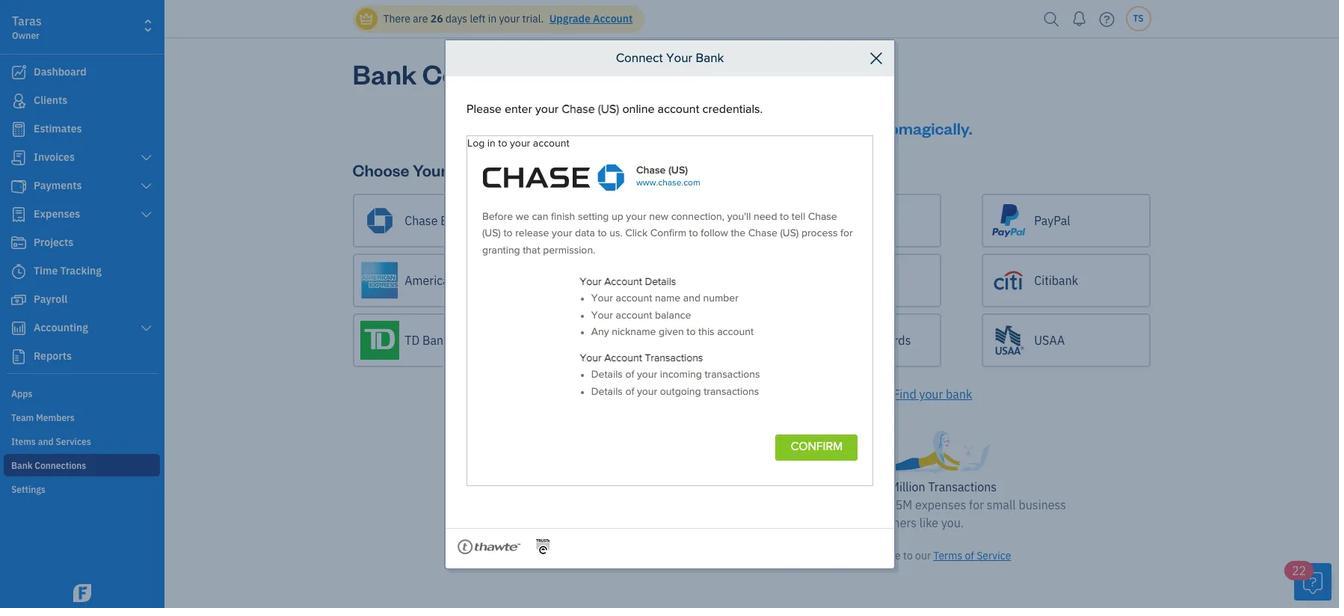 Task type: describe. For each thing, give the bounding box(es) containing it.
chase
[[405, 213, 438, 228]]

agree
[[875, 549, 901, 563]]

payment image
[[10, 179, 28, 194]]

(the same as your bank).
[[517, 515, 649, 530]]

bank left import
[[493, 549, 517, 563]]

time.
[[818, 117, 860, 138]]

chevron large down image for chart image
[[140, 322, 153, 334]]

credit
[[845, 333, 878, 348]]

td
[[405, 333, 420, 348]]

our
[[916, 549, 931, 563]]

0 vertical spatial to
[[492, 159, 508, 180]]

institutions.
[[827, 387, 891, 402]]

your right as
[[589, 515, 613, 530]]

project image
[[10, 236, 28, 251]]

main element
[[0, 0, 202, 608]]

bank-level security
[[530, 480, 636, 495]]

bank connections image
[[11, 459, 160, 471]]

pnc
[[615, 333, 638, 348]]

taras
[[12, 13, 42, 28]]

upgrade
[[550, 12, 591, 25]]

timer image
[[10, 264, 28, 279]]

we've
[[776, 498, 808, 512]]

go to help image
[[1096, 8, 1120, 30]]

bank).
[[616, 515, 649, 530]]

get
[[511, 159, 538, 180]]

days
[[446, 12, 468, 25]]

by
[[698, 549, 710, 563]]

26
[[431, 12, 443, 25]]

citi
[[825, 333, 843, 348]]

bank left america
[[615, 213, 642, 228]]

owners
[[878, 515, 917, 530]]

expenses
[[916, 498, 967, 512]]

terms of service link
[[934, 549, 1012, 563]]

imported
[[811, 498, 860, 512]]

0 vertical spatial of
[[645, 213, 656, 228]]

freshbooks image
[[70, 584, 94, 602]]

bank right pnc
[[641, 333, 668, 348]]

business
[[1019, 498, 1067, 512]]

usaa
[[1035, 333, 1065, 348]]

wells fargo
[[825, 213, 887, 228]]

terms
[[934, 549, 963, 563]]

connecting
[[712, 549, 764, 563]]

over for 14,000
[[711, 387, 734, 402]]

35m
[[889, 498, 913, 512]]

there are 26 days left in your trial. upgrade account
[[383, 12, 633, 25]]

plan.
[[672, 549, 696, 563]]

fargo
[[857, 213, 887, 228]]

import
[[519, 549, 550, 563]]

american
[[405, 273, 456, 288]]

chevron large down image for invoice icon
[[140, 152, 153, 164]]

14,000
[[737, 387, 776, 402]]

0 horizontal spatial for
[[763, 117, 784, 138]]

over
[[845, 480, 870, 495]]

there
[[383, 12, 411, 25]]

paid
[[649, 549, 670, 563]]

0 horizontal spatial bank
[[790, 549, 813, 563]]

chevron large down image for payment icon
[[140, 180, 153, 192]]

cards
[[881, 333, 912, 348]]

taras owner
[[12, 13, 42, 41]]

owner
[[12, 30, 40, 41]]

client image
[[10, 94, 28, 108]]

items and services image
[[11, 435, 160, 447]]

crown image
[[359, 11, 374, 27]]

upgrade account link
[[547, 12, 633, 25]]

pnc bank
[[615, 333, 668, 348]]

search image
[[1040, 8, 1064, 30]]

american express
[[405, 273, 502, 288]]

apps image
[[11, 388, 160, 400]]

chart image
[[10, 321, 28, 336]]

choose your bank to get started
[[353, 159, 598, 180]]

citibank
[[1035, 273, 1079, 288]]

report image
[[10, 349, 28, 364]]

any
[[630, 549, 647, 563]]

america
[[658, 213, 703, 228]]

all
[[531, 117, 551, 138]]

1 horizontal spatial in
[[668, 117, 681, 138]]

choose
[[353, 159, 410, 180]]

your right connecting
[[767, 549, 787, 563]]

transactions
[[929, 480, 997, 495]]

is
[[553, 549, 561, 563]]

chase bank
[[405, 213, 468, 228]]

bank import is available with any paid plan. by connecting your bank account you agree to our terms of service
[[493, 549, 1012, 563]]

(the
[[517, 515, 539, 530]]

you
[[855, 549, 872, 563]]

find
[[894, 387, 917, 402]]

1 vertical spatial of
[[966, 549, 975, 563]]

wells
[[825, 213, 854, 228]]

level
[[562, 480, 590, 495]]

team members image
[[11, 411, 160, 423]]

available
[[563, 549, 605, 563]]

bank down there
[[353, 56, 417, 91]]

citi credit cards
[[825, 333, 912, 348]]

all your expenses in one place for tax time. automagically.
[[531, 117, 973, 138]]

don't
[[532, 387, 560, 402]]

expense image
[[10, 207, 28, 222]]

your right find
[[920, 387, 944, 402]]



Task type: vqa. For each thing, say whether or not it's contained in the screenshot.
top Of
yes



Task type: locate. For each thing, give the bounding box(es) containing it.
bank-
[[530, 480, 562, 495]]

your for choose
[[413, 159, 447, 180]]

1 chevron large down image from the top
[[140, 152, 153, 164]]

1 horizontal spatial one
[[684, 117, 715, 138]]

express
[[459, 273, 502, 288]]

to left our
[[904, 549, 913, 563]]

your right choose
[[413, 159, 447, 180]]

2 chevron large down image from the top
[[140, 322, 153, 334]]

bank?
[[611, 387, 643, 402]]

place
[[718, 117, 759, 138]]

1 vertical spatial your
[[413, 159, 447, 180]]

1 vertical spatial one
[[655, 273, 677, 288]]

0 horizontal spatial in
[[488, 12, 497, 25]]

settings image
[[11, 483, 160, 495]]

for down the transactions
[[970, 498, 985, 512]]

trial.
[[523, 12, 544, 25]]

1 vertical spatial for
[[970, 498, 985, 512]]

your left "trial."
[[499, 12, 520, 25]]

for
[[763, 117, 784, 138], [970, 498, 985, 512]]

0 horizontal spatial to
[[492, 159, 508, 180]]

usa
[[453, 333, 476, 348]]

small
[[987, 498, 1017, 512]]

1 vertical spatial bank
[[790, 549, 813, 563]]

0 horizontal spatial your
[[413, 159, 447, 180]]

of
[[645, 213, 656, 228], [966, 549, 975, 563]]

chevron large down image
[[140, 209, 153, 221], [140, 322, 153, 334]]

account
[[816, 549, 853, 563]]

tax
[[787, 117, 814, 138]]

bank right td
[[423, 333, 450, 348]]

capital one
[[615, 273, 677, 288]]

expenses
[[592, 117, 664, 138]]

1 horizontal spatial over
[[863, 498, 886, 512]]

to left get
[[492, 159, 508, 180]]

0 vertical spatial for
[[763, 117, 784, 138]]

paypal
[[1035, 213, 1071, 228]]

over left 14,000
[[711, 387, 734, 402]]

1 vertical spatial to
[[904, 549, 913, 563]]

estimate image
[[10, 122, 28, 137]]

are
[[413, 12, 428, 25]]

1 horizontal spatial your
[[554, 117, 589, 138]]

1 horizontal spatial of
[[966, 549, 975, 563]]

0 vertical spatial bank
[[946, 387, 973, 402]]

we
[[646, 387, 663, 402]]

0 vertical spatial your
[[554, 117, 589, 138]]

in
[[488, 12, 497, 25], [668, 117, 681, 138]]

bank of america
[[615, 213, 703, 228]]

automagically.
[[863, 117, 973, 138]]

0 vertical spatial one
[[684, 117, 715, 138]]

connections
[[422, 56, 580, 91]]

your for all
[[554, 117, 589, 138]]

for inside over 35 million transactions we've imported over 35m expenses for small business owners like you.
[[970, 498, 985, 512]]

of left america
[[645, 213, 656, 228]]

started
[[541, 159, 598, 180]]

for left tax
[[763, 117, 784, 138]]

1 vertical spatial over
[[863, 498, 886, 512]]

dashboard image
[[10, 65, 28, 80]]

left
[[470, 12, 486, 25]]

your right 'see'
[[585, 387, 608, 402]]

1 chevron large down image from the top
[[140, 209, 153, 221]]

invoice image
[[10, 150, 28, 165]]

0 vertical spatial in
[[488, 12, 497, 25]]

35
[[873, 480, 887, 495]]

chevron large down image
[[140, 152, 153, 164], [140, 180, 153, 192]]

security
[[593, 480, 636, 495]]

over inside over 35 million transactions we've imported over 35m expenses for small business owners like you.
[[863, 498, 886, 512]]

money image
[[10, 293, 28, 307]]

1 vertical spatial in
[[668, 117, 681, 138]]

support
[[666, 387, 708, 402]]

see
[[563, 387, 582, 402]]

in right expenses
[[668, 117, 681, 138]]

over 35 million transactions we've imported over 35m expenses for small business owners like you.
[[776, 480, 1067, 530]]

0 vertical spatial over
[[711, 387, 734, 402]]

one
[[684, 117, 715, 138], [655, 273, 677, 288]]

don't see your bank? we support over 14,000 financial institutions. find your bank
[[532, 387, 973, 402]]

your
[[554, 117, 589, 138], [413, 159, 447, 180]]

financial
[[779, 387, 824, 402]]

over for 35m
[[863, 498, 886, 512]]

0 horizontal spatial of
[[645, 213, 656, 228]]

as
[[574, 515, 586, 530]]

bank right chase
[[441, 213, 468, 228]]

you.
[[942, 515, 965, 530]]

over down 35
[[863, 498, 886, 512]]

with
[[607, 549, 628, 563]]

service
[[977, 549, 1012, 563]]

capital
[[615, 273, 653, 288]]

bank left get
[[451, 159, 489, 180]]

td bank usa
[[405, 333, 476, 348]]

0 vertical spatial chevron large down image
[[140, 209, 153, 221]]

million
[[890, 480, 926, 495]]

your right all
[[554, 117, 589, 138]]

chevron large down image for expense icon
[[140, 209, 153, 221]]

bank right find
[[946, 387, 973, 402]]

one left place
[[684, 117, 715, 138]]

one right capital
[[655, 273, 677, 288]]

0 vertical spatial chevron large down image
[[140, 152, 153, 164]]

find your bank link
[[894, 387, 973, 402]]

1 horizontal spatial bank
[[946, 387, 973, 402]]

in right left in the left top of the page
[[488, 12, 497, 25]]

bank left account
[[790, 549, 813, 563]]

1 vertical spatial chevron large down image
[[140, 180, 153, 192]]

of right terms
[[966, 549, 975, 563]]

0 horizontal spatial one
[[655, 273, 677, 288]]

1 vertical spatial chevron large down image
[[140, 322, 153, 334]]

over
[[711, 387, 734, 402], [863, 498, 886, 512]]

2 chevron large down image from the top
[[140, 180, 153, 192]]

like
[[920, 515, 939, 530]]

bank connections
[[353, 56, 580, 91]]

same
[[542, 515, 571, 530]]

1 horizontal spatial to
[[904, 549, 913, 563]]

0 horizontal spatial over
[[711, 387, 734, 402]]

account
[[593, 12, 633, 25]]

1 horizontal spatial for
[[970, 498, 985, 512]]

dialog
[[0, 21, 1340, 588]]

bank
[[946, 387, 973, 402], [790, 549, 813, 563]]



